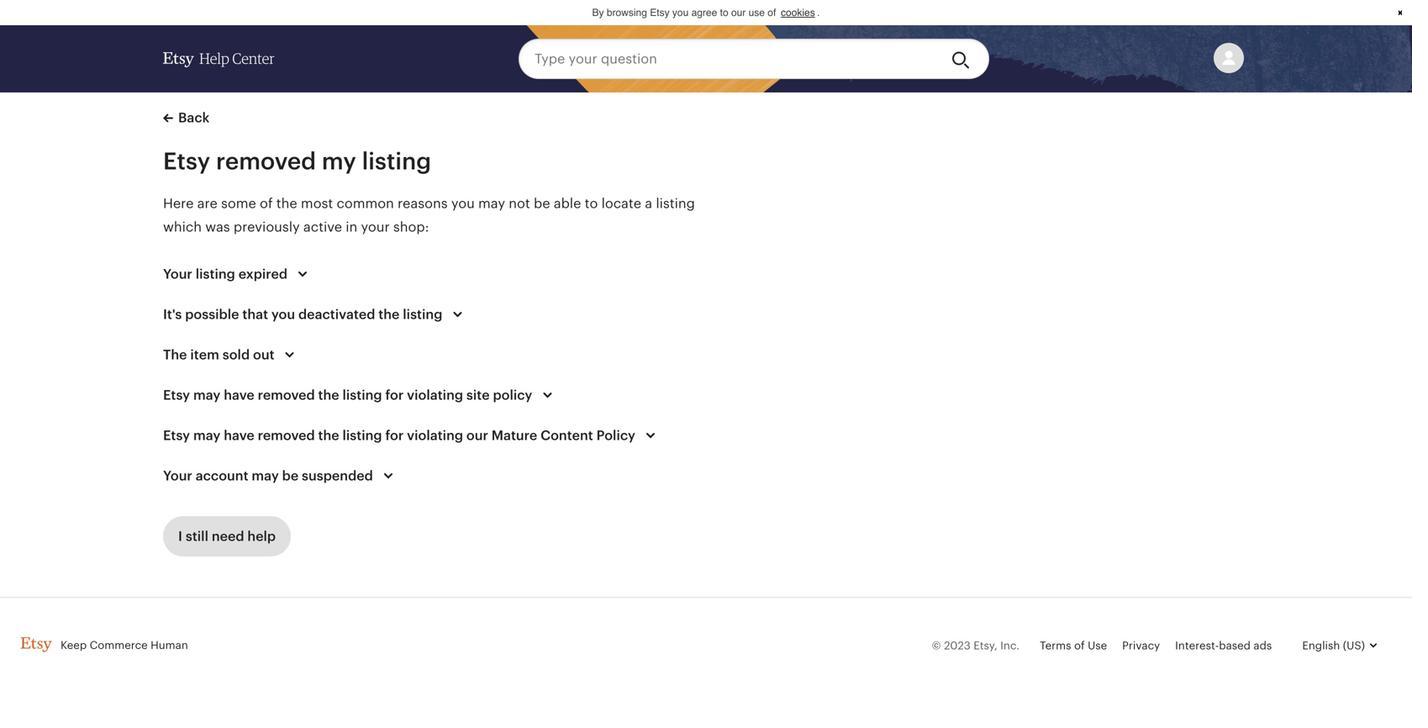 Task type: describe. For each thing, give the bounding box(es) containing it.
english
[[1303, 640, 1341, 652]]

here are some of the most common reasons you may not be able to locate a listing which was previously active in your shop:
[[163, 196, 695, 235]]

i still need help link
[[163, 516, 291, 557]]

cookies
[[781, 7, 815, 19]]

locate
[[602, 196, 642, 211]]

it's possible that you deactivated the listing
[[163, 307, 443, 322]]

for for our
[[386, 428, 404, 443]]

content
[[541, 428, 594, 443]]

etsy for etsy may have removed the listing for violating our mature content policy
[[163, 428, 190, 443]]

in
[[346, 219, 358, 235]]

need
[[212, 529, 244, 544]]

ads
[[1254, 640, 1273, 652]]

the
[[163, 347, 187, 362]]

your account may be suspended button
[[148, 456, 414, 496]]

violating for our
[[407, 428, 463, 443]]

etsy may have removed the listing for violating our mature content policy
[[163, 428, 636, 443]]

inc.
[[1001, 640, 1020, 652]]

removed for etsy may have removed the listing for violating our mature content policy
[[258, 428, 315, 443]]

the item sold out button
[[148, 335, 315, 375]]

be inside dropdown button
[[282, 468, 299, 484]]

mature
[[492, 428, 538, 443]]

you for our
[[673, 7, 689, 19]]

reasons
[[398, 196, 448, 211]]

(us)
[[1344, 640, 1366, 652]]

terms of use link
[[1040, 640, 1108, 652]]

etsy inside cookie consent 'dialog'
[[650, 7, 670, 19]]

browsing
[[607, 7, 647, 19]]

interest-based ads
[[1176, 640, 1273, 652]]

privacy link
[[1123, 640, 1161, 652]]

which
[[163, 219, 202, 235]]

the for you
[[276, 196, 297, 211]]

back link
[[163, 108, 210, 128]]

etsy may have removed the listing for violating site policy
[[163, 388, 533, 403]]

privacy
[[1123, 640, 1161, 652]]

listing inside here are some of the most common reasons you may not be able to locate a listing which was previously active in your shop:
[[656, 196, 695, 211]]

able
[[554, 196, 581, 211]]

keep commerce human
[[61, 639, 188, 652]]

the for our
[[318, 428, 339, 443]]

have for etsy may have removed the listing for violating our mature content policy
[[224, 428, 255, 443]]

may right account on the left bottom of the page
[[252, 468, 279, 484]]

etsy image inside 'help center' link
[[163, 52, 194, 67]]

site
[[467, 388, 490, 403]]

based
[[1220, 640, 1251, 652]]

© 2023 etsy, inc. link
[[932, 640, 1020, 652]]

to inside cookie consent 'dialog'
[[720, 7, 729, 19]]

shop:
[[393, 219, 429, 235]]

item
[[190, 347, 219, 362]]

the right deactivated
[[379, 307, 400, 322]]

a
[[645, 196, 653, 211]]

cookie consent dialog
[[0, 0, 1413, 25]]

help center
[[199, 50, 275, 67]]

the for site
[[318, 388, 339, 403]]

some
[[221, 196, 256, 211]]

deactivated
[[298, 307, 375, 322]]

interest-based ads link
[[1176, 640, 1273, 652]]

your
[[361, 219, 390, 235]]

terms
[[1040, 640, 1072, 652]]

back
[[178, 110, 210, 125]]

are
[[197, 196, 218, 211]]

previously
[[234, 219, 300, 235]]

removed for etsy may have removed the listing for violating site policy
[[258, 388, 315, 403]]

policy
[[493, 388, 533, 403]]

to inside here are some of the most common reasons you may not be able to locate a listing which was previously active in your shop:
[[585, 196, 598, 211]]

of inside cookie consent 'dialog'
[[768, 7, 776, 19]]

help
[[248, 529, 276, 544]]

not
[[509, 196, 530, 211]]

was
[[205, 219, 230, 235]]

your for your account may be suspended
[[163, 468, 192, 484]]

out
[[253, 347, 275, 362]]

here
[[163, 196, 194, 211]]

expired
[[239, 267, 288, 282]]

our inside dropdown button
[[467, 428, 489, 443]]

.
[[818, 7, 820, 19]]

account
[[196, 468, 249, 484]]

suspended
[[302, 468, 373, 484]]

it's possible that you deactivated the listing button
[[148, 294, 483, 335]]

your listing expired button
[[148, 254, 328, 294]]

our inside cookie consent 'dialog'
[[732, 7, 746, 19]]

you for listing
[[272, 307, 295, 322]]

0 vertical spatial removed
[[216, 148, 316, 174]]

english (us) button
[[1288, 626, 1393, 666]]



Task type: locate. For each thing, give the bounding box(es) containing it.
sold
[[223, 347, 250, 362]]

for up 'etsy may have removed the listing for violating our mature content policy'
[[386, 388, 404, 403]]

0 vertical spatial violating
[[407, 388, 463, 403]]

the left most
[[276, 196, 297, 211]]

help center link
[[163, 35, 275, 82]]

etsy may have removed the listing for violating our mature content policy button
[[148, 415, 676, 456]]

for for site
[[386, 388, 404, 403]]

1 vertical spatial removed
[[258, 388, 315, 403]]

your
[[163, 267, 192, 282], [163, 468, 192, 484]]

0 horizontal spatial be
[[282, 468, 299, 484]]

have
[[224, 388, 255, 403], [224, 428, 255, 443]]

etsy for etsy may have removed the listing for violating site policy
[[163, 388, 190, 403]]

may
[[479, 196, 505, 211], [193, 388, 221, 403], [193, 428, 221, 443], [252, 468, 279, 484]]

of inside here are some of the most common reasons you may not be able to locate a listing which was previously active in your shop:
[[260, 196, 273, 211]]

to right able
[[585, 196, 598, 211]]

our left use
[[732, 7, 746, 19]]

2 for from the top
[[386, 428, 404, 443]]

removed
[[216, 148, 316, 174], [258, 388, 315, 403], [258, 428, 315, 443]]

0 vertical spatial for
[[386, 388, 404, 403]]

of right use
[[768, 7, 776, 19]]

1 vertical spatial you
[[451, 196, 475, 211]]

1 vertical spatial etsy image
[[20, 637, 52, 653]]

1 vertical spatial our
[[467, 428, 489, 443]]

use
[[749, 7, 765, 19]]

1 violating from the top
[[407, 388, 463, 403]]

use
[[1088, 640, 1108, 652]]

my
[[322, 148, 356, 174]]

0 horizontal spatial of
[[260, 196, 273, 211]]

2 vertical spatial of
[[1075, 640, 1085, 652]]

for
[[386, 388, 404, 403], [386, 428, 404, 443]]

of left use on the bottom right of the page
[[1075, 640, 1085, 652]]

your for your listing expired
[[163, 267, 192, 282]]

etsy image left help
[[163, 52, 194, 67]]

0 horizontal spatial to
[[585, 196, 598, 211]]

violating left site
[[407, 388, 463, 403]]

2 horizontal spatial of
[[1075, 640, 1085, 652]]

our left mature
[[467, 428, 489, 443]]

your up it's
[[163, 267, 192, 282]]

for down etsy may have removed the listing for violating site policy dropdown button
[[386, 428, 404, 443]]

2 have from the top
[[224, 428, 255, 443]]

common
[[337, 196, 394, 211]]

have down sold
[[224, 388, 255, 403]]

be
[[534, 196, 550, 211], [282, 468, 299, 484]]

etsy image
[[163, 52, 194, 67], [20, 637, 52, 653]]

be inside here are some of the most common reasons you may not be able to locate a listing which was previously active in your shop:
[[534, 196, 550, 211]]

removed up some
[[216, 148, 316, 174]]

you right reasons
[[451, 196, 475, 211]]

violating inside etsy may have removed the listing for violating our mature content policy dropdown button
[[407, 428, 463, 443]]

the up the 'suspended'
[[318, 428, 339, 443]]

0 vertical spatial your
[[163, 267, 192, 282]]

0 horizontal spatial etsy image
[[20, 637, 52, 653]]

may down item
[[193, 388, 221, 403]]

etsy may have removed the listing for violating site policy button
[[148, 375, 573, 415]]

1 vertical spatial have
[[224, 428, 255, 443]]

etsy removed my listing
[[163, 148, 431, 174]]

english (us)
[[1303, 640, 1366, 652]]

the item sold out
[[163, 347, 275, 362]]

0 vertical spatial you
[[673, 7, 689, 19]]

it's
[[163, 307, 182, 322]]

2 horizontal spatial you
[[673, 7, 689, 19]]

most
[[301, 196, 333, 211]]

2023
[[944, 640, 971, 652]]

the down deactivated
[[318, 388, 339, 403]]

be left the 'suspended'
[[282, 468, 299, 484]]

to
[[720, 7, 729, 19], [585, 196, 598, 211]]

1 horizontal spatial our
[[732, 7, 746, 19]]

have for etsy may have removed the listing for violating site policy
[[224, 388, 255, 403]]

1 vertical spatial to
[[585, 196, 598, 211]]

of up the previously
[[260, 196, 273, 211]]

1 horizontal spatial you
[[451, 196, 475, 211]]

violating inside etsy may have removed the listing for violating site policy dropdown button
[[407, 388, 463, 403]]

you inside 'it's possible that you deactivated the listing' dropdown button
[[272, 307, 295, 322]]

help
[[199, 50, 229, 67]]

0 horizontal spatial our
[[467, 428, 489, 443]]

1 vertical spatial your
[[163, 468, 192, 484]]

to right agree
[[720, 7, 729, 19]]

violating for site
[[407, 388, 463, 403]]

terms of use
[[1040, 640, 1108, 652]]

©
[[932, 640, 942, 652]]

1 your from the top
[[163, 267, 192, 282]]

etsy,
[[974, 640, 998, 652]]

0 vertical spatial have
[[224, 388, 255, 403]]

for inside etsy may have removed the listing for violating site policy dropdown button
[[386, 388, 404, 403]]

0 vertical spatial be
[[534, 196, 550, 211]]

0 horizontal spatial you
[[272, 307, 295, 322]]

be right 'not'
[[534, 196, 550, 211]]

your listing expired
[[163, 267, 288, 282]]

2 vertical spatial you
[[272, 307, 295, 322]]

2 violating from the top
[[407, 428, 463, 443]]

may up account on the left bottom of the page
[[193, 428, 221, 443]]

2 your from the top
[[163, 468, 192, 484]]

the
[[276, 196, 297, 211], [379, 307, 400, 322], [318, 388, 339, 403], [318, 428, 339, 443]]

your account may be suspended
[[163, 468, 373, 484]]

removed down out
[[258, 388, 315, 403]]

1 vertical spatial violating
[[407, 428, 463, 443]]

you inside cookie consent 'dialog'
[[673, 7, 689, 19]]

keep
[[61, 639, 87, 652]]

center
[[232, 50, 275, 67]]

commerce
[[90, 639, 148, 652]]

that
[[243, 307, 268, 322]]

possible
[[185, 307, 239, 322]]

1 have from the top
[[224, 388, 255, 403]]

policy
[[597, 428, 636, 443]]

0 vertical spatial our
[[732, 7, 746, 19]]

2 vertical spatial removed
[[258, 428, 315, 443]]

0 vertical spatial etsy image
[[163, 52, 194, 67]]

i
[[178, 529, 182, 544]]

removed inside etsy may have removed the listing for violating site policy dropdown button
[[258, 388, 315, 403]]

may inside here are some of the most common reasons you may not be able to locate a listing which was previously active in your shop:
[[479, 196, 505, 211]]

listing
[[362, 148, 431, 174], [656, 196, 695, 211], [196, 267, 235, 282], [403, 307, 443, 322], [343, 388, 382, 403], [343, 428, 382, 443]]

etsy for etsy removed my listing
[[163, 148, 210, 174]]

you left agree
[[673, 7, 689, 19]]

i still need help
[[178, 529, 276, 544]]

1 horizontal spatial to
[[720, 7, 729, 19]]

may left 'not'
[[479, 196, 505, 211]]

violating left mature
[[407, 428, 463, 443]]

still
[[186, 529, 209, 544]]

human
[[151, 639, 188, 652]]

interest-
[[1176, 640, 1220, 652]]

violating
[[407, 388, 463, 403], [407, 428, 463, 443]]

0 vertical spatial of
[[768, 7, 776, 19]]

etsy image left keep
[[20, 637, 52, 653]]

cookies link
[[779, 5, 818, 21]]

your left account on the left bottom of the page
[[163, 468, 192, 484]]

for inside etsy may have removed the listing for violating our mature content policy dropdown button
[[386, 428, 404, 443]]

agree
[[692, 7, 718, 19]]

1 horizontal spatial be
[[534, 196, 550, 211]]

1 horizontal spatial of
[[768, 7, 776, 19]]

the inside here are some of the most common reasons you may not be able to locate a listing which was previously active in your shop:
[[276, 196, 297, 211]]

© 2023 etsy, inc.
[[932, 640, 1020, 652]]

by
[[592, 7, 604, 19]]

1 for from the top
[[386, 388, 404, 403]]

you right that
[[272, 307, 295, 322]]

1 horizontal spatial etsy image
[[163, 52, 194, 67]]

None search field
[[519, 39, 990, 79]]

1 vertical spatial be
[[282, 468, 299, 484]]

active
[[304, 219, 342, 235]]

you inside here are some of the most common reasons you may not be able to locate a listing which was previously active in your shop:
[[451, 196, 475, 211]]

1 vertical spatial of
[[260, 196, 273, 211]]

etsy
[[650, 7, 670, 19], [163, 148, 210, 174], [163, 388, 190, 403], [163, 428, 190, 443]]

removed up the your account may be suspended dropdown button at the left
[[258, 428, 315, 443]]

Type your question search field
[[519, 39, 939, 79]]

1 vertical spatial for
[[386, 428, 404, 443]]

removed inside etsy may have removed the listing for violating our mature content policy dropdown button
[[258, 428, 315, 443]]

by browsing etsy you agree to our use of cookies .
[[592, 7, 820, 19]]

of
[[768, 7, 776, 19], [260, 196, 273, 211], [1075, 640, 1085, 652]]

have up account on the left bottom of the page
[[224, 428, 255, 443]]

0 vertical spatial to
[[720, 7, 729, 19]]



Task type: vqa. For each thing, say whether or not it's contained in the screenshot.
MY PASSWORD WAS CHANGED
no



